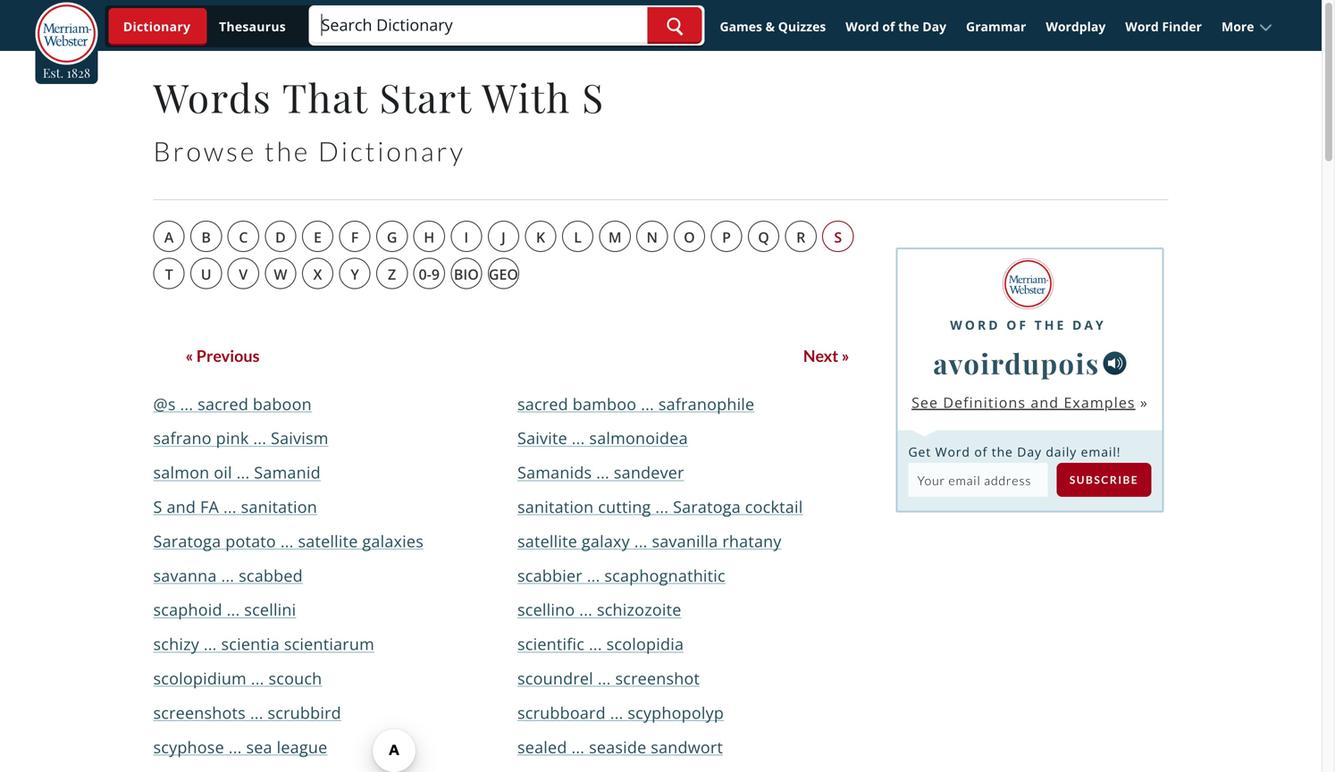 Task type: describe. For each thing, give the bounding box(es) containing it.
more button
[[1214, 10, 1282, 42]]

e link
[[302, 221, 334, 252]]

scellini link
[[244, 599, 296, 621]]

v
[[239, 265, 248, 284]]

samanids ... sandever
[[518, 462, 685, 484]]

scyphopolyp
[[628, 702, 724, 724]]

s link
[[823, 221, 854, 252]]

scientific link
[[518, 634, 585, 655]]

satellite galaxy ... savanilla rhatany
[[518, 531, 782, 552]]

scientiarum
[[284, 634, 375, 655]]

saratoga cocktail link
[[673, 496, 803, 518]]

d link
[[265, 221, 296, 252]]

a link
[[153, 221, 185, 252]]

browse
[[153, 135, 257, 167]]

listen to the pronunciation of avoirdupois image
[[1104, 352, 1127, 375]]

scouch
[[269, 668, 322, 690]]

9
[[432, 265, 440, 284]]

scolopidium
[[153, 668, 247, 690]]

l
[[574, 227, 582, 247]]

scrubboard link
[[518, 702, 606, 724]]

z link
[[376, 258, 408, 289]]

... down sacred bamboo link
[[572, 428, 585, 449]]

1 sacred from the left
[[198, 393, 249, 415]]

scabbed
[[239, 565, 303, 587]]

galaxy
[[582, 531, 630, 552]]

seaside
[[589, 737, 647, 758]]

h
[[424, 227, 435, 247]]

savanna
[[153, 565, 217, 587]]

word up avoirdupois
[[951, 316, 1001, 333]]

p link
[[711, 221, 743, 252]]

satellite galaxies link
[[298, 531, 424, 552]]

word of the day for the top word of the day link
[[846, 18, 947, 35]]

j
[[502, 227, 506, 247]]

scolopidia
[[607, 634, 684, 655]]

scoundrel ... screenshot
[[518, 668, 700, 690]]

the up subscribe to word of the day text box
[[992, 444, 1014, 461]]

1 vertical spatial s
[[153, 496, 162, 518]]

galaxies
[[362, 531, 424, 552]]

search word image
[[667, 17, 684, 36]]

sanitation cutting ... saratoga cocktail
[[518, 496, 803, 518]]

sea league link
[[246, 737, 328, 758]]

bamboo
[[573, 393, 637, 415]]

previous
[[196, 346, 260, 366]]

« previous
[[186, 346, 260, 366]]

examples
[[1064, 393, 1136, 412]]

sacred baboon link
[[198, 393, 312, 415]]

... up salmonoidea link
[[641, 393, 654, 415]]

listen to the pronunciation of avoirdupois link
[[1104, 352, 1127, 375]]

avoirdupois
[[934, 345, 1100, 382]]

words
[[153, 71, 272, 123]]

... down schizy ... scientia scientiarum
[[251, 668, 264, 690]]

cutting
[[598, 496, 651, 518]]

safrano
[[153, 428, 212, 449]]

u link
[[191, 258, 222, 289]]

0 vertical spatial »
[[842, 346, 850, 366]]

games & quizzes
[[720, 18, 826, 35]]

schizozoite
[[597, 599, 682, 621]]

sealed link
[[518, 737, 567, 758]]

0 horizontal spatial and
[[167, 496, 196, 518]]

rhatany
[[723, 531, 782, 552]]

finder
[[1163, 18, 1203, 35]]

&
[[766, 18, 775, 35]]

scaphoid link
[[153, 599, 222, 621]]

pink
[[216, 428, 249, 449]]

c link
[[228, 221, 259, 252]]

scolopidia link
[[607, 634, 684, 655]]

quizzes
[[779, 18, 826, 35]]

the down merriam webster image
[[1035, 316, 1067, 333]]

day for the bottommost word of the day link
[[1073, 316, 1107, 333]]

savanna link
[[153, 565, 217, 587]]

savanilla
[[652, 531, 718, 552]]

scoundrel
[[518, 668, 594, 690]]

k
[[536, 227, 546, 247]]

Search search field
[[311, 7, 702, 44]]

... down savanna ... scabbed
[[227, 599, 240, 621]]

1 horizontal spatial s
[[582, 71, 605, 123]]

with
[[482, 71, 571, 123]]

q
[[758, 227, 770, 247]]

savanna ... scabbed
[[153, 565, 303, 587]]

grammar
[[967, 18, 1027, 35]]

... up scellino ... schizozoite
[[587, 565, 600, 587]]

the down that
[[265, 135, 310, 167]]

wordplay
[[1046, 18, 1106, 35]]

sacred bamboo ... safranophile
[[518, 393, 755, 415]]

sanitation cutting link
[[518, 496, 651, 518]]

salmonoidea link
[[590, 428, 688, 449]]

scaphognathitic link
[[605, 565, 726, 587]]

l link
[[562, 221, 594, 252]]

2 sacred from the left
[[518, 393, 569, 415]]

... up scientific ... scolopidia
[[580, 599, 593, 621]]

next » link
[[804, 344, 882, 368]]

1 vertical spatial of
[[1007, 316, 1029, 333]]

sacred bamboo link
[[518, 393, 637, 415]]

0 vertical spatial word of the day link
[[838, 10, 955, 42]]

scyphopolyp link
[[628, 702, 724, 724]]

screenshots ... scrubbird
[[153, 702, 341, 724]]

toggle search dictionary/thesaurus image
[[109, 8, 207, 46]]

« previous link
[[153, 344, 260, 368]]

... up sea
[[250, 702, 263, 724]]

screenshots link
[[153, 702, 246, 724]]

definitions
[[944, 393, 1027, 412]]

c
[[239, 227, 248, 247]]

get
[[909, 444, 932, 461]]

wordplay link
[[1038, 10, 1114, 42]]

screenshot
[[616, 668, 700, 690]]

merriam webster - established 1828 image
[[35, 2, 98, 66]]

scrubboard ... scyphopolyp
[[518, 702, 724, 724]]

word of the day for the bottommost word of the day link
[[951, 316, 1107, 333]]

0-
[[419, 265, 432, 284]]

cocktail
[[746, 496, 803, 518]]

satellite galaxy link
[[518, 531, 630, 552]]



Task type: vqa. For each thing, say whether or not it's contained in the screenshot.


Task type: locate. For each thing, give the bounding box(es) containing it.
1 vertical spatial »
[[1141, 393, 1149, 412]]

i link
[[451, 221, 482, 252]]

@s
[[153, 393, 176, 415]]

and down avoirdupois link
[[1031, 393, 1060, 412]]

seaside sandwort link
[[589, 737, 723, 758]]

2 sanitation from the left
[[518, 496, 594, 518]]

scyphose link
[[153, 737, 224, 758]]

geo link
[[488, 258, 520, 289]]

» right next at the top of page
[[842, 346, 850, 366]]

next
[[804, 346, 839, 366]]

s
[[835, 227, 842, 247]]

word
[[846, 18, 880, 35], [1126, 18, 1159, 35], [951, 316, 1001, 333], [936, 444, 971, 461]]

... down saivite ... salmonoidea
[[597, 462, 610, 484]]

scyphose
[[153, 737, 224, 758]]

1 horizontal spatial saratoga
[[673, 496, 741, 518]]

1 vertical spatial saratoga
[[153, 531, 221, 552]]

... up "seaside"
[[610, 702, 624, 724]]

scoundrel link
[[518, 668, 594, 690]]

salmon
[[153, 462, 210, 484]]

1 satellite from the left
[[298, 531, 358, 552]]

1 horizontal spatial word of the day
[[951, 316, 1107, 333]]

... down sanitation link
[[281, 531, 294, 552]]

scyphose ... sea league
[[153, 737, 328, 758]]

... up satellite galaxy ... savanilla rhatany at bottom
[[656, 496, 669, 518]]

None submit
[[1057, 463, 1152, 497]]

... right galaxy
[[635, 531, 648, 552]]

saratoga down s and fa link
[[153, 531, 221, 552]]

schizy ... scientia scientiarum
[[153, 634, 375, 655]]

1 horizontal spatial of
[[975, 444, 988, 461]]

Subscribe to Word of the Day text field
[[909, 463, 1048, 497]]

and left fa at the left of page
[[167, 496, 196, 518]]

scientia scientiarum link
[[221, 634, 375, 655]]

2 horizontal spatial of
[[1007, 316, 1029, 333]]

n
[[647, 227, 658, 247]]

1 horizontal spatial »
[[1141, 393, 1149, 412]]

bio
[[454, 265, 479, 284]]

merriam webster image
[[1003, 258, 1054, 309]]

0 horizontal spatial sanitation
[[241, 496, 317, 518]]

1 horizontal spatial and
[[1031, 393, 1060, 412]]

saivism link
[[271, 428, 329, 449]]

... down scellino ... schizozoite
[[589, 634, 602, 655]]

word right get on the bottom of page
[[936, 444, 971, 461]]

samanid link
[[254, 462, 321, 484]]

samanid
[[254, 462, 321, 484]]

... right fa at the left of page
[[223, 496, 237, 518]]

m
[[609, 227, 622, 247]]

more
[[1222, 18, 1255, 35]]

oil
[[214, 462, 232, 484]]

2 vertical spatial of
[[975, 444, 988, 461]]

0 horizontal spatial day
[[923, 18, 947, 35]]

of right quizzes
[[883, 18, 895, 35]]

saivite link
[[518, 428, 568, 449]]

k link
[[525, 221, 557, 252]]

o link
[[674, 221, 705, 252]]

1 vertical spatial and
[[167, 496, 196, 518]]

day for the top word of the day link
[[923, 18, 947, 35]]

avoirdupois link
[[934, 343, 1100, 384]]

» right the examples
[[1141, 393, 1149, 412]]

sea
[[246, 737, 272, 758]]

g
[[387, 227, 397, 247]]

w
[[274, 265, 287, 284]]

savanilla rhatany link
[[652, 531, 782, 552]]

saivism
[[271, 428, 329, 449]]

word finder link
[[1118, 10, 1211, 42]]

that
[[282, 71, 368, 123]]

e
[[314, 227, 322, 247]]

scrubboard
[[518, 702, 606, 724]]

browse the dictionary
[[153, 135, 466, 167]]

1 horizontal spatial sanitation
[[518, 496, 594, 518]]

0 vertical spatial and
[[1031, 393, 1060, 412]]

samanids link
[[518, 462, 592, 484]]

start
[[380, 71, 472, 123]]

saivite
[[518, 428, 568, 449]]

merriam-webster logo link
[[35, 2, 98, 66]]

word right quizzes
[[846, 18, 880, 35]]

... left sea
[[229, 737, 242, 758]]

sanitation down samanids
[[518, 496, 594, 518]]

... right pink
[[253, 428, 267, 449]]

2 horizontal spatial day
[[1073, 316, 1107, 333]]

safranophile link
[[659, 393, 755, 415]]

salmon oil link
[[153, 462, 232, 484]]

day left daily
[[1018, 444, 1042, 461]]

get word of the day daily email!
[[909, 444, 1122, 461]]

... down scientific ... scolopidia
[[598, 668, 611, 690]]

0 vertical spatial word of the day
[[846, 18, 947, 35]]

... right the sealed link
[[572, 737, 585, 758]]

n link
[[637, 221, 668, 252]]

a
[[164, 227, 174, 247]]

... right @s
[[180, 393, 193, 415]]

schizy
[[153, 634, 199, 655]]

o
[[684, 227, 695, 247]]

scaphoid ... scellini
[[153, 599, 296, 621]]

satellite down sanitation link
[[298, 531, 358, 552]]

0 vertical spatial saratoga
[[673, 496, 741, 518]]

... right schizy
[[204, 634, 217, 655]]

scaphognathitic
[[605, 565, 726, 587]]

0 horizontal spatial s
[[153, 496, 162, 518]]

scrubbird
[[268, 702, 341, 724]]

... up scaphoid ... scellini
[[221, 565, 234, 587]]

0 horizontal spatial sacred
[[198, 393, 249, 415]]

games & quizzes link
[[712, 10, 834, 42]]

sandever link
[[614, 462, 685, 484]]

day up listen to the pronunciation of avoirdupois link at right top
[[1073, 316, 1107, 333]]

the left grammar link
[[899, 18, 920, 35]]

0 vertical spatial s
[[582, 71, 605, 123]]

see definitions and examples link
[[912, 393, 1136, 412]]

1 sanitation from the left
[[241, 496, 317, 518]]

1 horizontal spatial sacred
[[518, 393, 569, 415]]

0 horizontal spatial satellite
[[298, 531, 358, 552]]

z
[[388, 265, 396, 284]]

1 vertical spatial word of the day link
[[951, 307, 1107, 333]]

1 vertical spatial word of the day
[[951, 316, 1107, 333]]

0 horizontal spatial word of the day
[[846, 18, 947, 35]]

sanitation down samanid
[[241, 496, 317, 518]]

y
[[351, 265, 359, 284]]

saratoga potato ... satellite galaxies
[[153, 531, 424, 552]]

league
[[277, 737, 328, 758]]

satellite
[[298, 531, 358, 552], [518, 531, 578, 552]]

2 vertical spatial day
[[1018, 444, 1042, 461]]

1 horizontal spatial satellite
[[518, 531, 578, 552]]

scellino ... schizozoite
[[518, 599, 682, 621]]

sacred up saivite
[[518, 393, 569, 415]]

saratoga
[[673, 496, 741, 518], [153, 531, 221, 552]]

satellite up scabbier
[[518, 531, 578, 552]]

t link
[[153, 258, 185, 289]]

potato
[[226, 531, 276, 552]]

1 vertical spatial day
[[1073, 316, 1107, 333]]

sacred up pink
[[198, 393, 249, 415]]

2 satellite from the left
[[518, 531, 578, 552]]

day left grammar link
[[923, 18, 947, 35]]

... right the oil
[[237, 462, 250, 484]]

d
[[275, 227, 286, 247]]

»
[[842, 346, 850, 366], [1141, 393, 1149, 412]]

m link
[[600, 221, 631, 252]]

s right with
[[582, 71, 605, 123]]

of up subscribe to word of the day text box
[[975, 444, 988, 461]]

saratoga up savanilla rhatany link
[[673, 496, 741, 518]]

b
[[202, 227, 211, 247]]

0 horizontal spatial of
[[883, 18, 895, 35]]

samanids
[[518, 462, 592, 484]]

0 horizontal spatial saratoga
[[153, 531, 221, 552]]

screenshots
[[153, 702, 246, 724]]

0 vertical spatial of
[[883, 18, 895, 35]]

games
[[720, 18, 763, 35]]

0 vertical spatial day
[[923, 18, 947, 35]]

h link
[[414, 221, 445, 252]]

daily
[[1046, 444, 1078, 461]]

scientific ... scolopidia
[[518, 634, 684, 655]]

salmonoidea
[[590, 428, 688, 449]]

dictionary
[[318, 135, 466, 167]]

s down salmon
[[153, 496, 162, 518]]

0 horizontal spatial »
[[842, 346, 850, 366]]

of up avoirdupois
[[1007, 316, 1029, 333]]

1 horizontal spatial day
[[1018, 444, 1042, 461]]

word left finder
[[1126, 18, 1159, 35]]

scellino link
[[518, 599, 575, 621]]

j link
[[488, 221, 520, 252]]

t
[[165, 265, 173, 284]]



